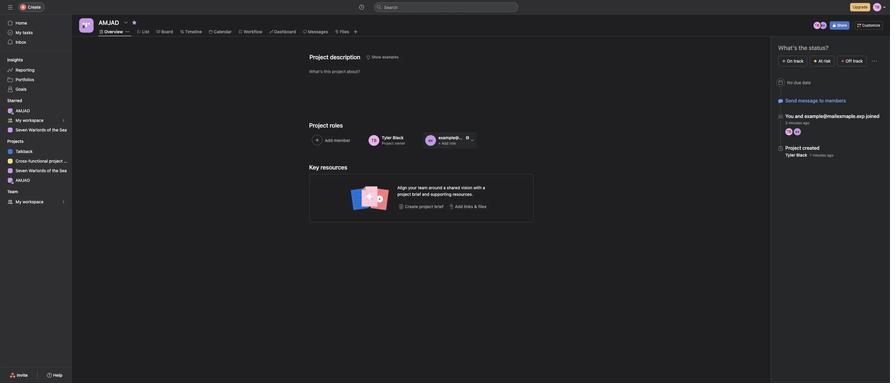 Task type: vqa. For each thing, say whether or not it's contained in the screenshot.
bottom Warlords
yes



Task type: describe. For each thing, give the bounding box(es) containing it.
send message to members
[[785, 98, 846, 103]]

files
[[340, 29, 349, 34]]

upgrade button
[[850, 3, 870, 11]]

invite
[[17, 373, 28, 378]]

talkback
[[16, 149, 33, 154]]

create project brief button
[[397, 202, 445, 212]]

my inside global element
[[16, 30, 21, 35]]

my tasks link
[[4, 28, 68, 37]]

off
[[846, 58, 852, 64]]

portfolios
[[16, 77, 34, 82]]

timeline link
[[180, 28, 202, 35]]

project
[[382, 141, 394, 146]]

send message to members button
[[785, 98, 846, 103]]

brief inside align your team around a shared vision with a project brief and supporting resources.
[[412, 192, 421, 197]]

and inside align your team around a shared vision with a project brief and supporting resources.
[[422, 192, 429, 197]]

1 a from the left
[[443, 185, 446, 190]]

to
[[819, 98, 824, 103]]

warlords for amjad
[[29, 127, 46, 133]]

add inside popup button
[[455, 204, 463, 209]]

board link
[[156, 28, 173, 35]]

of for talkback
[[47, 168, 51, 173]]

plan
[[64, 159, 72, 164]]

overview link
[[100, 28, 123, 35]]

workflow link
[[239, 28, 262, 35]]

team button
[[0, 189, 18, 195]]

my workspace link for see details, my workspace icon
[[4, 116, 68, 125]]

amjad inside starred element
[[16, 108, 30, 113]]

my workspace for my workspace link inside teams element
[[16, 199, 43, 205]]

2 a from the left
[[483, 185, 485, 190]]

share
[[837, 23, 847, 28]]

owner
[[395, 141, 405, 146]]

more actions image
[[872, 59, 877, 64]]

sea for talkback
[[59, 168, 67, 173]]

at risk
[[818, 58, 831, 64]]

messages link
[[303, 28, 328, 35]]

no due date
[[787, 80, 811, 85]]

the for amjad
[[52, 127, 58, 133]]

project created
[[785, 145, 819, 151]]

projects element
[[0, 136, 72, 187]]

vision
[[461, 185, 472, 190]]

around
[[429, 185, 442, 190]]

what's the status?
[[778, 44, 829, 51]]

show options image
[[124, 20, 128, 25]]

see details, my workspace image
[[62, 200, 65, 204]]

supporting
[[430, 192, 451, 197]]

starred
[[7, 98, 22, 103]]

team
[[418, 185, 428, 190]]

invite button
[[6, 370, 32, 381]]

the for talkback
[[52, 168, 58, 173]]

0 horizontal spatial tb
[[787, 130, 791, 134]]

track for on track
[[794, 58, 803, 64]]

warlords for talkback
[[29, 168, 46, 173]]

show examples
[[372, 55, 399, 59]]

what's
[[778, 44, 797, 51]]

+ add role
[[438, 141, 456, 146]]

links
[[464, 204, 473, 209]]

project inside align your team around a shared vision with a project brief and supporting resources.
[[397, 192, 411, 197]]

date
[[802, 80, 811, 85]]

goals link
[[4, 85, 68, 94]]

on
[[787, 58, 792, 64]]

the status?
[[799, 44, 829, 51]]

show
[[372, 55, 381, 59]]

cross-functional project plan link
[[4, 157, 72, 166]]

amjad inside projects "element"
[[16, 178, 30, 183]]

align your team around a shared vision with a project brief and supporting resources.
[[397, 185, 485, 197]]

calendar
[[214, 29, 232, 34]]

7
[[810, 153, 812, 158]]

insights element
[[0, 55, 72, 95]]

tyler black link
[[785, 153, 807, 158]]

customize button
[[855, 21, 883, 30]]

starred button
[[0, 98, 22, 104]]

my workspace for my workspace link in the starred element
[[16, 118, 43, 123]]

my workspace link for see details, my workspace image
[[4, 197, 68, 207]]

tasks
[[23, 30, 33, 35]]

you and example@mailexmaple.exp joined button
[[785, 113, 879, 119]]

minutes inside project created tyler black 7 minutes ago
[[813, 153, 826, 158]]

cross-
[[16, 159, 29, 164]]

help button
[[43, 370, 66, 381]]

tyler black project owner
[[382, 135, 405, 146]]

add member
[[325, 138, 350, 143]]

hide sidebar image
[[8, 5, 13, 10]]

help
[[53, 373, 62, 378]]

project inside button
[[419, 204, 433, 209]]

with
[[473, 185, 482, 190]]

list link
[[137, 28, 149, 35]]

board image
[[83, 22, 90, 29]]

add links & files
[[455, 204, 486, 209]]

tyler black
[[382, 135, 404, 140]]

insights button
[[0, 57, 23, 63]]

home
[[16, 20, 27, 25]]

dashboard link
[[269, 28, 296, 35]]

create project brief
[[405, 204, 444, 209]]

talkback link
[[4, 147, 68, 157]]

shared
[[447, 185, 460, 190]]

joined
[[866, 114, 879, 119]]

message
[[798, 98, 818, 103]]

&
[[474, 204, 477, 209]]

calendar link
[[209, 28, 232, 35]]

seven for talkback
[[16, 168, 27, 173]]

add member button
[[309, 132, 363, 149]]

tyler
[[785, 153, 795, 158]]

align
[[397, 185, 407, 190]]

off track button
[[837, 56, 867, 67]]

create for create project brief
[[405, 204, 418, 209]]

on track
[[787, 58, 803, 64]]

create button
[[18, 2, 45, 12]]



Task type: locate. For each thing, give the bounding box(es) containing it.
tab actions image
[[125, 30, 129, 34]]

due
[[794, 80, 801, 85]]

0 vertical spatial ex
[[821, 23, 825, 28]]

2 my workspace from the top
[[16, 199, 43, 205]]

the up talkback link
[[52, 127, 58, 133]]

minutes inside you and example@mailexmaple.exp joined 3 minutes ago
[[789, 121, 802, 125]]

a
[[443, 185, 446, 190], [483, 185, 485, 190]]

workspace inside starred element
[[23, 118, 43, 123]]

2 warlords from the top
[[29, 168, 46, 173]]

1 of from the top
[[47, 127, 51, 133]]

amjad up team
[[16, 178, 30, 183]]

0 vertical spatial project
[[49, 159, 63, 164]]

my workspace link inside teams element
[[4, 197, 68, 207]]

dashboard
[[274, 29, 296, 34]]

1 horizontal spatial and
[[795, 114, 803, 119]]

off track
[[846, 58, 863, 64]]

amjad link up teams element
[[4, 176, 68, 185]]

reporting link
[[4, 65, 68, 75]]

and
[[795, 114, 803, 119], [422, 192, 429, 197]]

seven warlords of the sea link for amjad
[[4, 125, 68, 135]]

of
[[47, 127, 51, 133], [47, 168, 51, 173]]

remove from starred image
[[132, 20, 137, 25]]

minutes right 7
[[813, 153, 826, 158]]

my for see details, my workspace image
[[16, 199, 21, 205]]

seven down cross- at the left top of the page
[[16, 168, 27, 173]]

1 horizontal spatial ago
[[827, 153, 833, 158]]

1 vertical spatial my workspace link
[[4, 197, 68, 207]]

0 vertical spatial amjad
[[16, 108, 30, 113]]

my workspace down starred
[[16, 118, 43, 123]]

1 horizontal spatial example@mailexmaple.exp
[[804, 114, 865, 119]]

seven warlords of the sea link up talkback link
[[4, 125, 68, 135]]

1 seven warlords of the sea from the top
[[16, 127, 67, 133]]

messages
[[308, 29, 328, 34]]

add tab image
[[353, 29, 358, 34]]

timeline
[[185, 29, 202, 34]]

role
[[449, 141, 456, 146]]

workspace inside teams element
[[23, 199, 43, 205]]

1 vertical spatial warlords
[[29, 168, 46, 173]]

0 horizontal spatial and
[[422, 192, 429, 197]]

workspace for see details, my workspace image
[[23, 199, 43, 205]]

seven warlords of the sea
[[16, 127, 67, 133], [16, 168, 67, 173]]

see details, my workspace image
[[62, 119, 65, 122]]

0 horizontal spatial a
[[443, 185, 446, 190]]

1 horizontal spatial add
[[455, 204, 463, 209]]

project inside "element"
[[49, 159, 63, 164]]

1 horizontal spatial create
[[405, 204, 418, 209]]

0 vertical spatial of
[[47, 127, 51, 133]]

minutes right 3 at the right
[[789, 121, 802, 125]]

seven inside starred element
[[16, 127, 27, 133]]

seven warlords of the sea inside starred element
[[16, 127, 67, 133]]

brief down your
[[412, 192, 421, 197]]

amjad link inside starred element
[[4, 106, 68, 116]]

and inside you and example@mailexmaple.exp joined 3 minutes ago
[[795, 114, 803, 119]]

warlords down cross-functional project plan link
[[29, 168, 46, 173]]

you and example@mailexmaple.exp joined 3 minutes ago
[[785, 114, 879, 125]]

0 horizontal spatial ago
[[803, 121, 809, 125]]

1 vertical spatial minutes
[[813, 153, 826, 158]]

2 amjad link from the top
[[4, 176, 68, 185]]

3 my from the top
[[16, 199, 21, 205]]

reporting
[[16, 67, 35, 73]]

workflow
[[244, 29, 262, 34]]

inbox link
[[4, 37, 68, 47]]

my workspace inside starred element
[[16, 118, 43, 123]]

seven for amjad
[[16, 127, 27, 133]]

seven warlords of the sea for amjad
[[16, 127, 67, 133]]

ago right 7
[[827, 153, 833, 158]]

of inside projects "element"
[[47, 168, 51, 173]]

sea down plan at the top
[[59, 168, 67, 173]]

project left plan at the top
[[49, 159, 63, 164]]

sea inside projects "element"
[[59, 168, 67, 173]]

0 vertical spatial the
[[52, 127, 58, 133]]

seven warlords of the sea for talkback
[[16, 168, 67, 173]]

0 horizontal spatial ex
[[795, 130, 799, 134]]

1 my workspace link from the top
[[4, 116, 68, 125]]

my workspace link down starred
[[4, 116, 68, 125]]

1 vertical spatial seven warlords of the sea
[[16, 168, 67, 173]]

0 vertical spatial warlords
[[29, 127, 46, 133]]

1 warlords from the top
[[29, 127, 46, 133]]

on track button
[[778, 56, 807, 67]]

0 vertical spatial brief
[[412, 192, 421, 197]]

my workspace link inside starred element
[[4, 116, 68, 125]]

0 vertical spatial my
[[16, 30, 21, 35]]

2 the from the top
[[52, 168, 58, 173]]

seven warlords of the sea down cross-functional project plan
[[16, 168, 67, 173]]

overview
[[104, 29, 123, 34]]

and right you
[[795, 114, 803, 119]]

None text field
[[97, 17, 121, 28]]

projects
[[7, 139, 24, 144]]

no due date button
[[774, 77, 814, 88]]

global element
[[0, 15, 72, 51]]

insights
[[7, 57, 23, 62]]

0 vertical spatial ago
[[803, 121, 809, 125]]

0 horizontal spatial create
[[28, 4, 41, 10]]

0 vertical spatial create
[[28, 4, 41, 10]]

warlords up talkback link
[[29, 127, 46, 133]]

1 vertical spatial amjad
[[16, 178, 30, 183]]

of down cross-functional project plan
[[47, 168, 51, 173]]

create inside dropdown button
[[28, 4, 41, 10]]

my down team
[[16, 199, 21, 205]]

1 horizontal spatial project
[[397, 192, 411, 197]]

track right on
[[794, 58, 803, 64]]

the inside starred element
[[52, 127, 58, 133]]

at
[[818, 58, 823, 64]]

files link
[[335, 28, 349, 35]]

my tasks
[[16, 30, 33, 35]]

1 vertical spatial my
[[16, 118, 21, 123]]

create inside button
[[405, 204, 418, 209]]

1 track from the left
[[794, 58, 803, 64]]

1 vertical spatial ex
[[795, 130, 799, 134]]

history image
[[359, 5, 364, 10]]

create up home link
[[28, 4, 41, 10]]

0 horizontal spatial minutes
[[789, 121, 802, 125]]

0 vertical spatial amjad link
[[4, 106, 68, 116]]

examples
[[382, 55, 399, 59]]

my workspace down team
[[16, 199, 43, 205]]

Project description title text field
[[306, 51, 362, 64]]

2 workspace from the top
[[23, 199, 43, 205]]

project
[[49, 159, 63, 164], [397, 192, 411, 197], [419, 204, 433, 209]]

1 workspace from the top
[[23, 118, 43, 123]]

seven warlords of the sea link for talkback
[[4, 166, 68, 176]]

my workspace
[[16, 118, 43, 123], [16, 199, 43, 205]]

2 my from the top
[[16, 118, 21, 123]]

3
[[785, 121, 788, 125]]

2 amjad from the top
[[16, 178, 30, 183]]

list
[[142, 29, 149, 34]]

0 horizontal spatial track
[[794, 58, 803, 64]]

ex up "project created" on the right of page
[[795, 130, 799, 134]]

0 vertical spatial sea
[[59, 127, 67, 133]]

example@mailexmaple.exp inside you and example@mailexmaple.exp joined 3 minutes ago
[[804, 114, 865, 119]]

0 vertical spatial example@mailexmaple.exp
[[804, 114, 865, 119]]

resources.
[[453, 192, 473, 197]]

ago
[[803, 121, 809, 125], [827, 153, 833, 158]]

minutes
[[789, 121, 802, 125], [813, 153, 826, 158]]

black
[[796, 153, 807, 158]]

key resources
[[309, 164, 347, 171]]

project roles
[[309, 122, 343, 129]]

2 seven warlords of the sea link from the top
[[4, 166, 68, 176]]

seven warlords of the sea link down functional
[[4, 166, 68, 176]]

1 vertical spatial of
[[47, 168, 51, 173]]

teams element
[[0, 187, 72, 208]]

add left links
[[455, 204, 463, 209]]

inbox
[[16, 40, 26, 45]]

your
[[408, 185, 417, 190]]

1 vertical spatial sea
[[59, 168, 67, 173]]

example@mailexmaple.exp down members
[[804, 114, 865, 119]]

of up talkback link
[[47, 127, 51, 133]]

a up supporting at the bottom of page
[[443, 185, 446, 190]]

ex left share button
[[821, 23, 825, 28]]

members
[[825, 98, 846, 103]]

seven warlords of the sea up talkback link
[[16, 127, 67, 133]]

my workspace link down team
[[4, 197, 68, 207]]

my workspace inside teams element
[[16, 199, 43, 205]]

1 vertical spatial create
[[405, 204, 418, 209]]

2 vertical spatial my
[[16, 199, 21, 205]]

track right off
[[853, 58, 863, 64]]

send
[[785, 98, 797, 103]]

0 horizontal spatial add
[[442, 141, 448, 146]]

1 horizontal spatial ex
[[821, 23, 825, 28]]

0 vertical spatial my workspace link
[[4, 116, 68, 125]]

0 horizontal spatial brief
[[412, 192, 421, 197]]

example@mailexmaple.exp
[[804, 114, 865, 119], [438, 135, 492, 140]]

0 vertical spatial minutes
[[789, 121, 802, 125]]

1 vertical spatial ago
[[827, 153, 833, 158]]

2 horizontal spatial project
[[419, 204, 433, 209]]

of inside starred element
[[47, 127, 51, 133]]

1 vertical spatial example@mailexmaple.exp
[[438, 135, 492, 140]]

1 my workspace from the top
[[16, 118, 43, 123]]

1 vertical spatial project
[[397, 192, 411, 197]]

warlords inside starred element
[[29, 127, 46, 133]]

upgrade
[[853, 5, 868, 9]]

2 of from the top
[[47, 168, 51, 173]]

1 horizontal spatial tb
[[815, 23, 819, 28]]

0 vertical spatial seven
[[16, 127, 27, 133]]

0 vertical spatial add
[[442, 141, 448, 146]]

workspace
[[23, 118, 43, 123], [23, 199, 43, 205]]

functional
[[29, 159, 48, 164]]

2 vertical spatial project
[[419, 204, 433, 209]]

goals
[[16, 87, 27, 92]]

the
[[52, 127, 58, 133], [52, 168, 58, 173]]

1 vertical spatial the
[[52, 168, 58, 173]]

customize
[[862, 23, 880, 28]]

home link
[[4, 18, 68, 28]]

workspace for see details, my workspace icon
[[23, 118, 43, 123]]

portfolios link
[[4, 75, 68, 85]]

warlords inside projects "element"
[[29, 168, 46, 173]]

0 vertical spatial tb
[[815, 23, 819, 28]]

add links & files button
[[447, 202, 488, 212]]

1 vertical spatial amjad link
[[4, 176, 68, 185]]

example@mailexmaple.exp up role
[[438, 135, 492, 140]]

Search tasks, projects, and more text field
[[374, 2, 518, 12]]

1 vertical spatial tb
[[787, 130, 791, 134]]

1 sea from the top
[[59, 127, 67, 133]]

brief down supporting at the bottom of page
[[434, 204, 444, 209]]

projects button
[[0, 139, 24, 145]]

2 my workspace link from the top
[[4, 197, 68, 207]]

team
[[7, 189, 18, 194]]

0 vertical spatial my workspace
[[16, 118, 43, 123]]

tb left share button
[[815, 23, 819, 28]]

my for see details, my workspace icon
[[16, 118, 21, 123]]

of for amjad
[[47, 127, 51, 133]]

1 vertical spatial add
[[455, 204, 463, 209]]

1 the from the top
[[52, 127, 58, 133]]

risk
[[824, 58, 831, 64]]

you
[[785, 114, 794, 119]]

tb
[[815, 23, 819, 28], [787, 130, 791, 134]]

starred element
[[0, 95, 72, 136]]

brief
[[412, 192, 421, 197], [434, 204, 444, 209]]

amjad
[[16, 108, 30, 113], [16, 178, 30, 183]]

sea inside starred element
[[59, 127, 67, 133]]

ago inside project created tyler black 7 minutes ago
[[827, 153, 833, 158]]

ago inside you and example@mailexmaple.exp joined 3 minutes ago
[[803, 121, 809, 125]]

track for off track
[[853, 58, 863, 64]]

sea for amjad
[[59, 127, 67, 133]]

project down team at the left top
[[419, 204, 433, 209]]

1 seven warlords of the sea link from the top
[[4, 125, 68, 135]]

2 seven from the top
[[16, 168, 27, 173]]

create for create
[[28, 4, 41, 10]]

0 vertical spatial seven warlords of the sea
[[16, 127, 67, 133]]

no
[[787, 80, 793, 85]]

the inside projects "element"
[[52, 168, 58, 173]]

0 vertical spatial seven warlords of the sea link
[[4, 125, 68, 135]]

2 track from the left
[[853, 58, 863, 64]]

1 horizontal spatial track
[[853, 58, 863, 64]]

board
[[161, 29, 173, 34]]

1 horizontal spatial a
[[483, 185, 485, 190]]

and down team at the left top
[[422, 192, 429, 197]]

seven warlords of the sea link inside projects "element"
[[4, 166, 68, 176]]

1 vertical spatial seven
[[16, 168, 27, 173]]

project down align
[[397, 192, 411, 197]]

2 sea from the top
[[59, 168, 67, 173]]

1 my from the top
[[16, 30, 21, 35]]

seven warlords of the sea link
[[4, 125, 68, 135], [4, 166, 68, 176]]

at risk button
[[810, 56, 835, 67]]

0 horizontal spatial example@mailexmaple.exp
[[438, 135, 492, 140]]

+
[[438, 141, 441, 146]]

amjad link down goals link
[[4, 106, 68, 116]]

1 amjad from the top
[[16, 108, 30, 113]]

my left tasks
[[16, 30, 21, 35]]

ago right 3 at the right
[[803, 121, 809, 125]]

sea down see details, my workspace icon
[[59, 127, 67, 133]]

project created tyler black 7 minutes ago
[[785, 145, 833, 158]]

seven up 'projects'
[[16, 127, 27, 133]]

my inside teams element
[[16, 199, 21, 205]]

share button
[[830, 21, 850, 30]]

seven inside projects "element"
[[16, 168, 27, 173]]

the down cross-functional project plan
[[52, 168, 58, 173]]

1 vertical spatial seven warlords of the sea link
[[4, 166, 68, 176]]

1 horizontal spatial brief
[[434, 204, 444, 209]]

2 seven warlords of the sea from the top
[[16, 168, 67, 173]]

tb down 3 at the right
[[787, 130, 791, 134]]

1 vertical spatial workspace
[[23, 199, 43, 205]]

amjad down starred
[[16, 108, 30, 113]]

seven warlords of the sea inside projects "element"
[[16, 168, 67, 173]]

1 vertical spatial my workspace
[[16, 199, 43, 205]]

a right with
[[483, 185, 485, 190]]

my inside starred element
[[16, 118, 21, 123]]

add right +
[[442, 141, 448, 146]]

1 vertical spatial brief
[[434, 204, 444, 209]]

1 horizontal spatial minutes
[[813, 153, 826, 158]]

0 horizontal spatial project
[[49, 159, 63, 164]]

1 amjad link from the top
[[4, 106, 68, 116]]

files
[[478, 204, 486, 209]]

0 vertical spatial workspace
[[23, 118, 43, 123]]

0 vertical spatial and
[[795, 114, 803, 119]]

brief inside button
[[434, 204, 444, 209]]

my down starred
[[16, 118, 21, 123]]

sea
[[59, 127, 67, 133], [59, 168, 67, 173]]

1 seven from the top
[[16, 127, 27, 133]]

create down your
[[405, 204, 418, 209]]

1 vertical spatial and
[[422, 192, 429, 197]]



